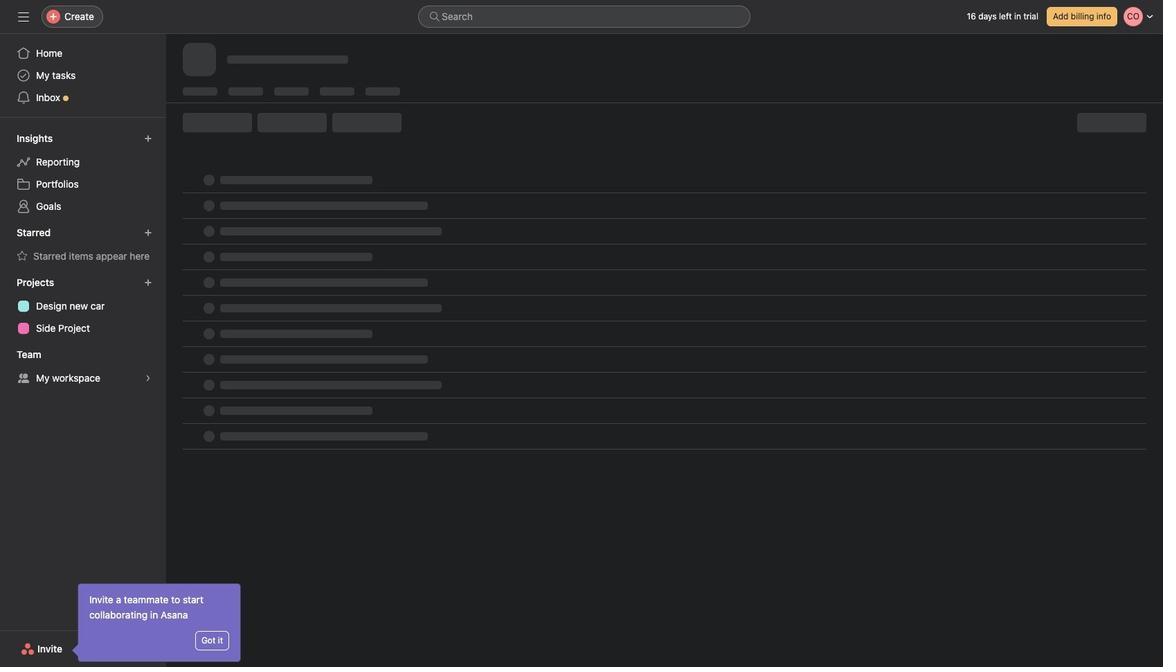 Task type: locate. For each thing, give the bounding box(es) containing it.
insights element
[[0, 126, 166, 220]]

add items to starred image
[[144, 229, 152, 237]]

new insights image
[[144, 134, 152, 143]]

tooltip
[[74, 584, 240, 662]]

teams element
[[0, 342, 166, 392]]

list box
[[418, 6, 751, 28]]



Task type: vqa. For each thing, say whether or not it's contained in the screenshot.
Hide sidebar icon
yes



Task type: describe. For each thing, give the bounding box(es) containing it.
global element
[[0, 34, 166, 117]]

starred element
[[0, 220, 166, 270]]

hide sidebar image
[[18, 11, 29, 22]]

see details, my workspace image
[[144, 374, 152, 382]]

projects element
[[0, 270, 166, 342]]

new project or portfolio image
[[144, 278, 152, 287]]



